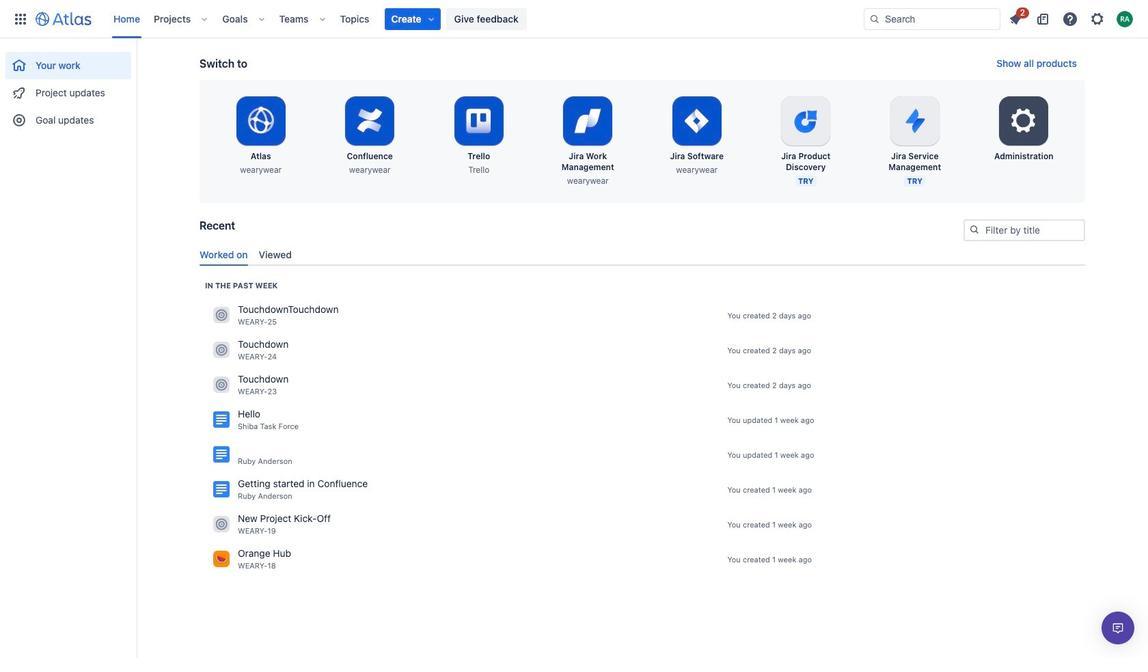 Task type: vqa. For each thing, say whether or not it's contained in the screenshot.
actions image
no



Task type: describe. For each thing, give the bounding box(es) containing it.
search image
[[969, 224, 980, 235]]

2 townsquare image from the top
[[213, 551, 230, 567]]

switch to... image
[[12, 11, 29, 27]]

2 townsquare image from the top
[[213, 342, 230, 358]]

account image
[[1117, 11, 1133, 27]]

help image
[[1062, 11, 1078, 27]]

top element
[[8, 0, 864, 38]]

Filter by title field
[[965, 221, 1084, 240]]

confluence image
[[213, 481, 230, 498]]

Search field
[[864, 8, 1000, 30]]



Task type: locate. For each thing, give the bounding box(es) containing it.
townsquare image
[[213, 307, 230, 323], [213, 342, 230, 358], [213, 377, 230, 393]]

townsquare image
[[213, 516, 230, 533], [213, 551, 230, 567]]

notifications image
[[1007, 11, 1024, 27]]

0 vertical spatial townsquare image
[[213, 307, 230, 323]]

2 vertical spatial townsquare image
[[213, 377, 230, 393]]

0 vertical spatial townsquare image
[[213, 516, 230, 533]]

1 confluence image from the top
[[213, 412, 230, 428]]

tab list
[[194, 243, 1091, 266]]

1 vertical spatial townsquare image
[[213, 551, 230, 567]]

banner
[[0, 0, 1148, 38]]

None search field
[[864, 8, 1000, 30]]

group
[[5, 38, 131, 138]]

1 vertical spatial townsquare image
[[213, 342, 230, 358]]

1 vertical spatial confluence image
[[213, 446, 230, 463]]

0 vertical spatial confluence image
[[213, 412, 230, 428]]

heading
[[205, 280, 278, 291]]

1 townsquare image from the top
[[213, 307, 230, 323]]

2 confluence image from the top
[[213, 446, 230, 463]]

settings image
[[1089, 11, 1106, 27]]

settings image
[[1007, 105, 1040, 137]]

1 townsquare image from the top
[[213, 516, 230, 533]]

3 townsquare image from the top
[[213, 377, 230, 393]]

search image
[[869, 13, 880, 24]]

confluence image
[[213, 412, 230, 428], [213, 446, 230, 463]]



